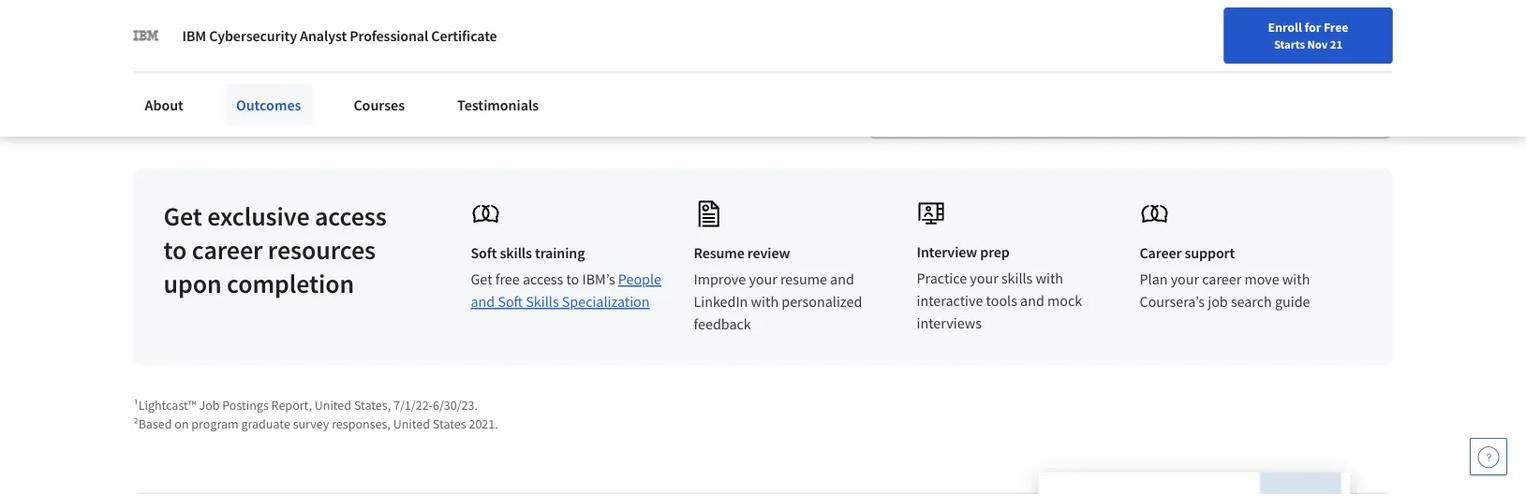 Task type: describe. For each thing, give the bounding box(es) containing it.
coursera career certificate image
[[1039, 473, 1351, 495]]

survey
[[293, 416, 329, 432]]

career for completion
[[192, 233, 263, 266]]

from
[[411, 24, 441, 42]]

plan
[[1140, 270, 1168, 289]]

people and soft skills specialization
[[471, 270, 662, 312]]

and inside the resume review improve your resume and linkedin with personalized feedback
[[830, 270, 854, 289]]

states,
[[354, 397, 391, 414]]

0 horizontal spatial cybersecurity
[[209, 26, 297, 45]]

help center image
[[1478, 446, 1500, 469]]

ibm's
[[582, 270, 615, 289]]

qualify
[[160, 54, 204, 72]]

for for enroll
[[1305, 19, 1322, 36]]

search
[[1231, 293, 1272, 312]]

with inside the resume review improve your resume and linkedin with personalized feedback
[[751, 293, 779, 312]]

linkedin
[[694, 293, 748, 312]]

free
[[496, 270, 520, 289]]

people and soft skills specialization link
[[471, 270, 662, 312]]

interactive
[[917, 292, 983, 311]]

with inside interview prep practice your skills with interactive tools and mock interviews
[[1036, 269, 1064, 288]]

get for get exclusive access to career resources upon completion
[[164, 200, 202, 232]]

outcomes link
[[225, 84, 312, 126]]

tools
[[986, 292, 1018, 311]]

0 horizontal spatial soft
[[471, 244, 497, 263]]

0 horizontal spatial skills
[[500, 244, 532, 263]]

6/30/23.
[[433, 397, 478, 414]]

your for tools
[[970, 269, 999, 288]]

access for exclusive
[[315, 200, 387, 232]]

earn
[[160, 24, 189, 42]]

support
[[1185, 244, 1235, 263]]

professional
[[350, 26, 429, 45]]

soft inside people and soft skills specialization
[[498, 293, 523, 312]]

enroll for free starts nov 21
[[1268, 19, 1349, 52]]

personalized
[[782, 293, 862, 312]]

resume
[[781, 270, 827, 289]]

²based
[[134, 416, 172, 432]]

0 vertical spatial united
[[315, 397, 352, 414]]

employer-
[[210, 24, 274, 42]]

upon
[[164, 267, 222, 300]]

move
[[1245, 270, 1280, 289]]

report,
[[271, 397, 312, 414]]

2021.
[[469, 416, 498, 432]]

on
[[175, 416, 189, 432]]

about
[[145, 96, 184, 114]]

¹lightcast™
[[134, 397, 196, 414]]

with inside career support plan your career move with coursera's job search guide
[[1283, 270, 1310, 289]]

demand
[[244, 54, 297, 72]]

outcomes
[[236, 96, 301, 114]]

junior
[[361, 54, 402, 72]]

program
[[192, 416, 239, 432]]

ibm cybersecurity analyst professional certificate
[[182, 26, 497, 45]]

feedback
[[694, 315, 751, 334]]

1 horizontal spatial ibm
[[444, 24, 468, 42]]

job inside career support plan your career move with coursera's job search guide
[[1208, 293, 1228, 312]]

147,000
[[1154, 70, 1241, 103]]

testimonials link
[[446, 84, 550, 126]]

qualify for in-demand job titles: junior cybersecurity analyst, cybersecurity analyst
[[160, 54, 681, 72]]

+ for 147,000 +
[[1241, 70, 1255, 103]]

skills
[[526, 293, 559, 312]]

$119,000
[[893, 70, 993, 103]]

specialization
[[562, 293, 650, 312]]

your for coursera's
[[1171, 270, 1200, 289]]

0 horizontal spatial ibm
[[182, 26, 206, 45]]

0 vertical spatial job
[[300, 54, 320, 72]]

enroll
[[1268, 19, 1302, 36]]

titles:
[[323, 54, 358, 72]]

+ for $119,000 +
[[993, 70, 1007, 103]]

get free access to ibm's
[[471, 270, 618, 289]]

147,000 +
[[1154, 70, 1255, 103]]

1 vertical spatial analyst
[[635, 54, 681, 72]]

certificate
[[431, 26, 497, 45]]



Task type: vqa. For each thing, say whether or not it's contained in the screenshot.
Contact us link
no



Task type: locate. For each thing, give the bounding box(es) containing it.
0 vertical spatial soft
[[471, 244, 497, 263]]

your up the "coursera's"
[[1171, 270, 1200, 289]]

to up upon
[[164, 233, 187, 266]]

0 horizontal spatial united
[[315, 397, 352, 414]]

0 horizontal spatial your
[[749, 270, 778, 289]]

job left search
[[1208, 293, 1228, 312]]

1 horizontal spatial career
[[1203, 270, 1242, 289]]

1 horizontal spatial analyst
[[635, 54, 681, 72]]

0 vertical spatial to
[[164, 233, 187, 266]]

21
[[1331, 37, 1343, 52]]

¹lightcast™ job postings report, united states, 7/1/22-6/30/23. ²based on program graduate survey responses, united states 2021.
[[134, 397, 498, 432]]

1 vertical spatial to
[[566, 270, 579, 289]]

0 horizontal spatial get
[[164, 200, 202, 232]]

recognized
[[274, 24, 343, 42]]

0 horizontal spatial analyst
[[300, 26, 347, 45]]

and left skills
[[471, 293, 495, 312]]

1 horizontal spatial your
[[970, 269, 999, 288]]

coursera image
[[22, 15, 142, 45]]

1 + from the left
[[993, 70, 1007, 103]]

courses
[[354, 96, 405, 114]]

career inside get exclusive access to career resources upon completion
[[192, 233, 263, 266]]

cybersecurity
[[209, 26, 297, 45], [405, 54, 490, 72], [546, 54, 632, 72]]

improve
[[694, 270, 746, 289]]

to for ibm's
[[566, 270, 579, 289]]

0 horizontal spatial access
[[315, 200, 387, 232]]

1 vertical spatial access
[[523, 270, 563, 289]]

0 horizontal spatial +
[[993, 70, 1007, 103]]

get exclusive access to career resources upon completion
[[164, 200, 387, 300]]

show notifications image
[[1274, 23, 1296, 46]]

job
[[199, 397, 220, 414]]

your down review
[[749, 270, 778, 289]]

2 horizontal spatial your
[[1171, 270, 1200, 289]]

career down support
[[1203, 270, 1242, 289]]

your down the prep
[[970, 269, 999, 288]]

access inside get exclusive access to career resources upon completion
[[315, 200, 387, 232]]

with right linkedin
[[751, 293, 779, 312]]

1 vertical spatial career
[[1203, 270, 1242, 289]]

get up upon
[[164, 200, 202, 232]]

1 horizontal spatial job
[[1208, 293, 1228, 312]]

ibm image
[[134, 22, 160, 49]]

job
[[300, 54, 320, 72], [1208, 293, 1228, 312]]

access up "resources"
[[315, 200, 387, 232]]

guide
[[1275, 293, 1311, 312]]

2 horizontal spatial and
[[1021, 292, 1045, 311]]

career inside career support plan your career move with coursera's job search guide
[[1203, 270, 1242, 289]]

to left ibm's at the left bottom of the page
[[566, 270, 579, 289]]

to
[[164, 233, 187, 266], [566, 270, 579, 289]]

0 vertical spatial career
[[192, 233, 263, 266]]

in-
[[228, 54, 244, 72]]

career
[[1140, 244, 1182, 263]]

1 horizontal spatial +
[[1241, 70, 1255, 103]]

and inside people and soft skills specialization
[[471, 293, 495, 312]]

prep
[[980, 243, 1010, 262]]

1 vertical spatial job
[[1208, 293, 1228, 312]]

1 horizontal spatial soft
[[498, 293, 523, 312]]

coursera's
[[1140, 293, 1205, 312]]

resume review improve your resume and linkedin with personalized feedback
[[694, 244, 862, 334]]

2 horizontal spatial cybersecurity
[[546, 54, 632, 72]]

resume
[[694, 244, 745, 263]]

1 horizontal spatial to
[[566, 270, 579, 289]]

+
[[993, 70, 1007, 103], [1241, 70, 1255, 103]]

access
[[315, 200, 387, 232], [523, 270, 563, 289]]

exclusive
[[207, 200, 310, 232]]

starts
[[1274, 37, 1305, 52]]

with up mock
[[1036, 269, 1064, 288]]

practice
[[917, 269, 967, 288]]

united down the 7/1/22-
[[393, 416, 430, 432]]

united
[[315, 397, 352, 414], [393, 416, 430, 432]]

people
[[618, 270, 662, 289]]

review
[[748, 244, 790, 263]]

analyst,
[[493, 54, 543, 72]]

1 vertical spatial united
[[393, 416, 430, 432]]

2 horizontal spatial with
[[1283, 270, 1310, 289]]

0 vertical spatial access
[[315, 200, 387, 232]]

None search field
[[267, 12, 717, 49]]

soft skills training
[[471, 244, 585, 263]]

certificate
[[346, 24, 408, 42]]

skills up tools
[[1002, 269, 1033, 288]]

soft down free
[[498, 293, 523, 312]]

skills inside interview prep practice your skills with interactive tools and mock interviews
[[1002, 269, 1033, 288]]

cybersecurity up in-
[[209, 26, 297, 45]]

career
[[192, 233, 263, 266], [1203, 270, 1242, 289]]

1 horizontal spatial united
[[393, 416, 430, 432]]

ibm
[[444, 24, 468, 42], [182, 26, 206, 45]]

earn an employer-recognized certificate from ibm
[[160, 24, 468, 42]]

resources
[[268, 233, 376, 266]]

skills
[[500, 244, 532, 263], [1002, 269, 1033, 288]]

nov
[[1308, 37, 1328, 52]]

your inside career support plan your career move with coursera's job search guide
[[1171, 270, 1200, 289]]

get for get free access to ibm's
[[471, 270, 493, 289]]

skills up free
[[500, 244, 532, 263]]

cybersecurity down certificate
[[405, 54, 490, 72]]

and
[[830, 270, 854, 289], [1021, 292, 1045, 311], [471, 293, 495, 312]]

cybersecurity right analyst,
[[546, 54, 632, 72]]

your inside interview prep practice your skills with interactive tools and mock interviews
[[970, 269, 999, 288]]

to for career
[[164, 233, 187, 266]]

interview
[[917, 243, 978, 262]]

your inside the resume review improve your resume and linkedin with personalized feedback
[[749, 270, 778, 289]]

about link
[[134, 84, 195, 126]]

1 vertical spatial skills
[[1002, 269, 1033, 288]]

0 horizontal spatial and
[[471, 293, 495, 312]]

completion
[[227, 267, 354, 300]]

job down recognized
[[300, 54, 320, 72]]

1 horizontal spatial for
[[1305, 19, 1322, 36]]

training
[[535, 244, 585, 263]]

united up the survey
[[315, 397, 352, 414]]

7/1/22-
[[394, 397, 433, 414]]

1 horizontal spatial and
[[830, 270, 854, 289]]

0 horizontal spatial career
[[192, 233, 263, 266]]

0 horizontal spatial for
[[207, 54, 225, 72]]

1 vertical spatial get
[[471, 270, 493, 289]]

1 horizontal spatial skills
[[1002, 269, 1033, 288]]

0 vertical spatial skills
[[500, 244, 532, 263]]

postings
[[222, 397, 269, 414]]

for for qualify
[[207, 54, 225, 72]]

soft
[[471, 244, 497, 263], [498, 293, 523, 312]]

2 + from the left
[[1241, 70, 1255, 103]]

and right tools
[[1021, 292, 1045, 311]]

career support plan your career move with coursera's job search guide
[[1140, 244, 1311, 312]]

mock
[[1048, 292, 1083, 311]]

0 vertical spatial get
[[164, 200, 202, 232]]

0 horizontal spatial job
[[300, 54, 320, 72]]

ibm up qualify
[[182, 26, 206, 45]]

an
[[192, 24, 207, 42]]

and inside interview prep practice your skills with interactive tools and mock interviews
[[1021, 292, 1045, 311]]

1 horizontal spatial with
[[1036, 269, 1064, 288]]

testimonials
[[457, 96, 539, 114]]

with up guide
[[1283, 270, 1310, 289]]

for inside enroll for free starts nov 21
[[1305, 19, 1322, 36]]

0 vertical spatial analyst
[[300, 26, 347, 45]]

1 horizontal spatial cybersecurity
[[405, 54, 490, 72]]

0 vertical spatial for
[[1305, 19, 1322, 36]]

0 horizontal spatial with
[[751, 293, 779, 312]]

0 horizontal spatial to
[[164, 233, 187, 266]]

1 horizontal spatial get
[[471, 270, 493, 289]]

career for coursera's
[[1203, 270, 1242, 289]]

states
[[433, 416, 466, 432]]

for up nov
[[1305, 19, 1322, 36]]

interviews
[[917, 314, 982, 333]]

free
[[1324, 19, 1349, 36]]

graduate
[[241, 416, 290, 432]]

and up personalized
[[830, 270, 854, 289]]

to inside get exclusive access to career resources upon completion
[[164, 233, 187, 266]]

access for free
[[523, 270, 563, 289]]

ibm right from
[[444, 24, 468, 42]]

responses,
[[332, 416, 391, 432]]

for
[[1305, 19, 1322, 36], [207, 54, 225, 72]]

your
[[970, 269, 999, 288], [749, 270, 778, 289], [1171, 270, 1200, 289]]

your for with
[[749, 270, 778, 289]]

with
[[1036, 269, 1064, 288], [1283, 270, 1310, 289], [751, 293, 779, 312]]

courses link
[[342, 84, 416, 126]]

soft up free
[[471, 244, 497, 263]]

access up skills
[[523, 270, 563, 289]]

interview prep practice your skills with interactive tools and mock interviews
[[917, 243, 1083, 333]]

1 horizontal spatial access
[[523, 270, 563, 289]]

1 vertical spatial for
[[207, 54, 225, 72]]

get
[[164, 200, 202, 232], [471, 270, 493, 289]]

for left in-
[[207, 54, 225, 72]]

career down exclusive
[[192, 233, 263, 266]]

get inside get exclusive access to career resources upon completion
[[164, 200, 202, 232]]

get left free
[[471, 270, 493, 289]]

analyst
[[300, 26, 347, 45], [635, 54, 681, 72]]

1 vertical spatial soft
[[498, 293, 523, 312]]

$119,000 +
[[893, 70, 1007, 103]]



